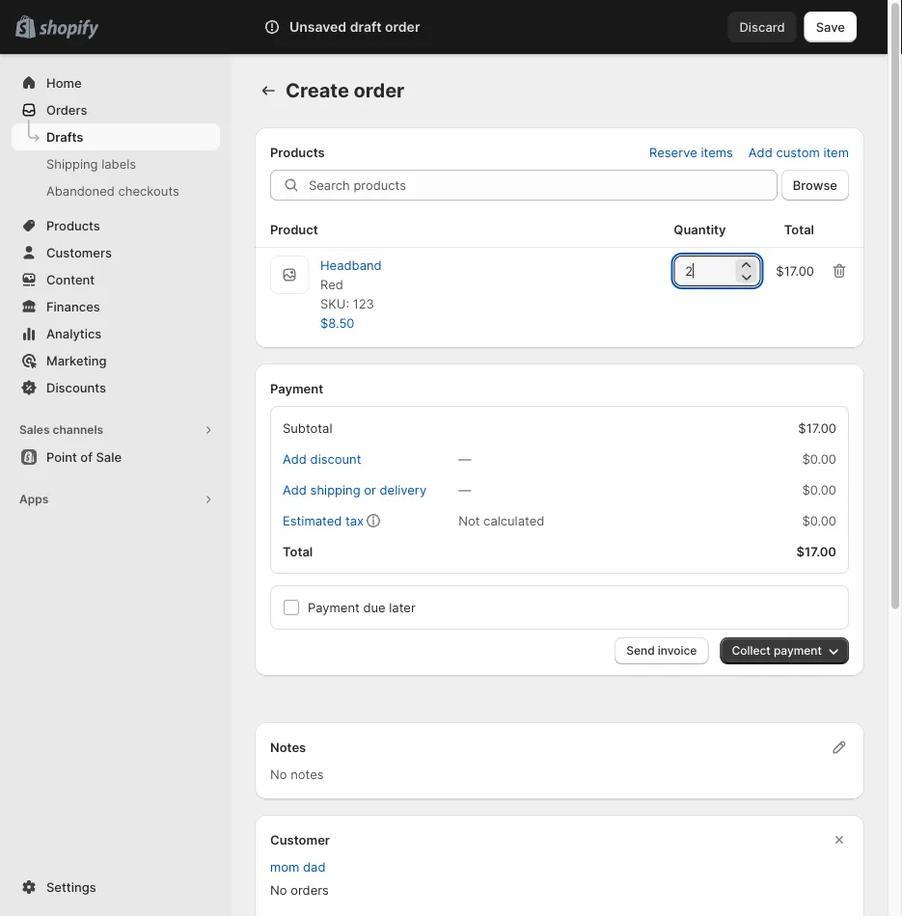 Task type: describe. For each thing, give the bounding box(es) containing it.
not calculated
[[459, 513, 544, 528]]

add shipping or delivery
[[283, 482, 427, 497]]

— for add shipping or delivery
[[459, 482, 471, 497]]

add for add shipping or delivery
[[283, 482, 307, 497]]

collect payment
[[732, 644, 822, 658]]

shipping labels
[[46, 156, 136, 171]]

send
[[626, 644, 655, 658]]

save button
[[804, 12, 857, 42]]

add discount button
[[271, 446, 373, 473]]

no inside mom dad no orders
[[270, 883, 287, 898]]

red
[[320, 277, 343, 292]]

estimated tax
[[283, 513, 364, 528]]

1 horizontal spatial total
[[784, 222, 814, 237]]

0 vertical spatial $17.00
[[776, 263, 814, 278]]

mom dad link
[[270, 860, 326, 875]]

later
[[389, 600, 416, 615]]

sales channels
[[19, 423, 103, 437]]

apps button
[[12, 486, 220, 513]]

content
[[46, 272, 95, 287]]

unsaved
[[289, 19, 347, 35]]

add custom item button
[[737, 139, 861, 166]]

notes
[[291, 767, 324, 782]]

orders link
[[12, 96, 220, 124]]

invoice
[[658, 644, 697, 658]]

drafts
[[46, 129, 83, 144]]

headband link
[[320, 258, 382, 273]]

add custom item
[[749, 145, 849, 160]]

subtotal
[[283, 421, 332, 436]]

123
[[353, 296, 374, 311]]

browse button
[[781, 170, 849, 201]]

headband
[[320, 258, 382, 273]]

abandoned checkouts
[[46, 183, 179, 198]]

not
[[459, 513, 480, 528]]

calculated
[[484, 513, 544, 528]]

add for add custom item
[[749, 145, 773, 160]]

0 vertical spatial order
[[385, 19, 420, 35]]

save
[[816, 19, 845, 34]]

checkouts
[[118, 183, 179, 198]]

payment
[[774, 644, 822, 658]]

add discount
[[283, 452, 361, 467]]

analytics
[[46, 326, 102, 341]]

apps
[[19, 493, 49, 507]]

abandoned checkouts link
[[12, 178, 220, 205]]

sale
[[96, 450, 122, 465]]

estimated tax button
[[271, 508, 375, 535]]

customers
[[46, 245, 112, 260]]

discard
[[740, 19, 785, 34]]

customer
[[270, 833, 330, 848]]

$17.00 for total
[[797, 544, 837, 559]]

mom dad no orders
[[270, 860, 329, 898]]

orders
[[291, 883, 329, 898]]

payment for payment
[[270, 381, 323, 396]]

settings
[[46, 880, 96, 895]]

quantity
[[674, 222, 726, 237]]

discard link
[[728, 12, 797, 42]]

$8.50 button
[[309, 310, 366, 337]]

add shipping or delivery button
[[271, 477, 438, 504]]

sales channels button
[[12, 417, 220, 444]]

point of sale
[[46, 450, 122, 465]]

point of sale button
[[0, 444, 232, 471]]

mom
[[270, 860, 299, 875]]

items
[[701, 145, 733, 160]]

labels
[[101, 156, 136, 171]]

search
[[263, 19, 304, 34]]



Task type: vqa. For each thing, say whether or not it's contained in the screenshot.
range at right
no



Task type: locate. For each thing, give the bounding box(es) containing it.
collect
[[732, 644, 771, 658]]

no left notes
[[270, 767, 287, 782]]

1 vertical spatial $0.00
[[802, 482, 837, 497]]

finances
[[46, 299, 100, 314]]

0 vertical spatial total
[[784, 222, 814, 237]]

content link
[[12, 266, 220, 293]]

1 vertical spatial payment
[[308, 600, 360, 615]]

1 vertical spatial products
[[46, 218, 100, 233]]

point of sale link
[[12, 444, 220, 471]]

add for add discount
[[283, 452, 307, 467]]

products up customers
[[46, 218, 100, 233]]

no down mom
[[270, 883, 287, 898]]

3 $0.00 from the top
[[802, 513, 837, 528]]

tax
[[345, 513, 364, 528]]

home
[[46, 75, 82, 90]]

1 vertical spatial no
[[270, 883, 287, 898]]

0 vertical spatial payment
[[270, 381, 323, 396]]

None number field
[[674, 256, 732, 287]]

2 — from the top
[[459, 482, 471, 497]]

estimated
[[283, 513, 342, 528]]

$0.00 for add shipping or delivery
[[802, 482, 837, 497]]

0 horizontal spatial total
[[283, 544, 313, 559]]

customers link
[[12, 239, 220, 266]]

point
[[46, 450, 77, 465]]

0 vertical spatial —
[[459, 452, 471, 467]]

payment up subtotal
[[270, 381, 323, 396]]

2 $0.00 from the top
[[802, 482, 837, 497]]

products link
[[12, 212, 220, 239]]

create
[[286, 79, 349, 102]]

0 horizontal spatial products
[[46, 218, 100, 233]]

order right draft
[[385, 19, 420, 35]]

2 vertical spatial $17.00
[[797, 544, 837, 559]]

2 vertical spatial add
[[283, 482, 307, 497]]

search button
[[232, 12, 728, 42]]

— for add discount
[[459, 452, 471, 467]]

or
[[364, 482, 376, 497]]

home link
[[12, 69, 220, 96]]

$17.00
[[776, 263, 814, 278], [798, 421, 837, 436], [797, 544, 837, 559]]

0 vertical spatial add
[[749, 145, 773, 160]]

add down subtotal
[[283, 452, 307, 467]]

$17.00 for subtotal
[[798, 421, 837, 436]]

1 vertical spatial order
[[354, 79, 405, 102]]

marketing link
[[12, 347, 220, 374]]

payment
[[270, 381, 323, 396], [308, 600, 360, 615]]

1 vertical spatial add
[[283, 452, 307, 467]]

shipping
[[310, 482, 360, 497]]

add up estimated
[[283, 482, 307, 497]]

reserve items button
[[638, 139, 745, 166]]

discounts
[[46, 380, 106, 395]]

—
[[459, 452, 471, 467], [459, 482, 471, 497]]

add inside button
[[749, 145, 773, 160]]

$0.00 for add discount
[[802, 452, 837, 467]]

0 vertical spatial $0.00
[[802, 452, 837, 467]]

product
[[270, 222, 318, 237]]

1 horizontal spatial products
[[270, 145, 325, 160]]

orders
[[46, 102, 87, 117]]

reserve
[[649, 145, 697, 160]]

total down estimated
[[283, 544, 313, 559]]

add inside button
[[283, 482, 307, 497]]

send invoice
[[626, 644, 697, 658]]

1 $0.00 from the top
[[802, 452, 837, 467]]

headband red sku: 123
[[320, 258, 382, 311]]

shipping
[[46, 156, 98, 171]]

no notes
[[270, 767, 324, 782]]

1 vertical spatial $17.00
[[798, 421, 837, 436]]

analytics link
[[12, 320, 220, 347]]

$0.00
[[802, 452, 837, 467], [802, 482, 837, 497], [802, 513, 837, 528]]

unsaved draft order
[[289, 19, 420, 35]]

1 — from the top
[[459, 452, 471, 467]]

draft
[[350, 19, 382, 35]]

sku:
[[320, 296, 349, 311]]

discount
[[310, 452, 361, 467]]

finances link
[[12, 293, 220, 320]]

item
[[823, 145, 849, 160]]

marketing
[[46, 353, 107, 368]]

discounts link
[[12, 374, 220, 401]]

total down browse button
[[784, 222, 814, 237]]

shipping labels link
[[12, 151, 220, 178]]

collect payment button
[[720, 638, 849, 665]]

2 no from the top
[[270, 883, 287, 898]]

shopify image
[[39, 20, 99, 39]]

0 vertical spatial no
[[270, 767, 287, 782]]

notes
[[270, 740, 306, 755]]

due
[[363, 600, 386, 615]]

send invoice button
[[615, 638, 709, 665]]

add inside button
[[283, 452, 307, 467]]

reserve items
[[649, 145, 733, 160]]

browse
[[793, 178, 838, 192]]

payment due later
[[308, 600, 416, 615]]

create order
[[286, 79, 405, 102]]

2 vertical spatial $0.00
[[802, 513, 837, 528]]

of
[[80, 450, 93, 465]]

Search products text field
[[309, 170, 778, 201]]

settings link
[[12, 874, 220, 901]]

1 vertical spatial total
[[283, 544, 313, 559]]

sales
[[19, 423, 50, 437]]

add left custom
[[749, 145, 773, 160]]

dad
[[303, 860, 326, 875]]

abandoned
[[46, 183, 115, 198]]

1 vertical spatial —
[[459, 482, 471, 497]]

channels
[[53, 423, 103, 437]]

add
[[749, 145, 773, 160], [283, 452, 307, 467], [283, 482, 307, 497]]

delivery
[[380, 482, 427, 497]]

$8.50
[[320, 316, 355, 330]]

drafts link
[[12, 124, 220, 151]]

products down "create"
[[270, 145, 325, 160]]

payment for payment due later
[[308, 600, 360, 615]]

payment left due
[[308, 600, 360, 615]]

1 no from the top
[[270, 767, 287, 782]]

custom
[[776, 145, 820, 160]]

0 vertical spatial products
[[270, 145, 325, 160]]

order right "create"
[[354, 79, 405, 102]]



